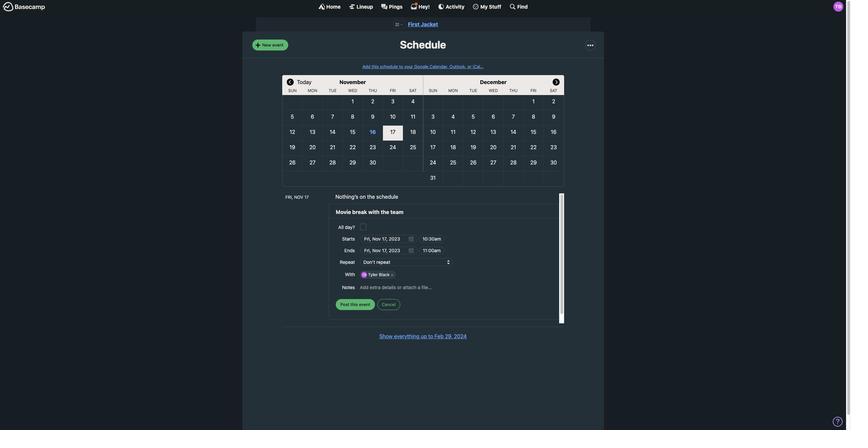 Task type: describe. For each thing, give the bounding box(es) containing it.
activity link
[[438, 3, 465, 10]]

fri for november
[[390, 88, 396, 93]]

today link
[[297, 75, 312, 89]]

all
[[339, 225, 344, 230]]

thu for november
[[369, 88, 377, 93]]

november
[[340, 79, 366, 85]]

add this schedule to your google calendar, outlook, or ical… link
[[363, 64, 484, 69]]

home
[[327, 3, 341, 9]]

pick a time… field for starts
[[419, 235, 445, 243]]

show        everything      up to        feb 29, 2024 button
[[380, 333, 467, 341]]

new event
[[262, 42, 284, 48]]

cancel
[[382, 302, 396, 307]]

ends
[[345, 248, 355, 254]]

stuff
[[489, 3, 502, 9]]

lineup
[[357, 3, 373, 9]]

show
[[380, 334, 393, 340]]

today
[[297, 79, 312, 85]]

my stuff button
[[473, 3, 502, 10]]

0 horizontal spatial event
[[273, 42, 284, 48]]

first
[[408, 21, 420, 27]]

your
[[405, 64, 413, 69]]

home link
[[319, 3, 341, 10]]

nothing's
[[336, 194, 359, 200]]

repeat
[[340, 260, 355, 265]]

or
[[468, 64, 472, 69]]

first jacket
[[408, 21, 439, 27]]

up
[[421, 334, 427, 340]]

sun for december
[[429, 88, 438, 93]]

pick a time… field for ends
[[419, 247, 445, 255]]

post this event
[[341, 302, 371, 307]]

notes
[[343, 285, 355, 290]]

main element
[[0, 0, 847, 13]]

×
[[391, 273, 394, 278]]

black
[[379, 273, 390, 278]]

starts
[[342, 236, 355, 242]]

outlook,
[[450, 64, 467, 69]]

wed for november
[[348, 88, 358, 93]]

choose date… field for starts
[[360, 235, 418, 243]]

add
[[363, 64, 371, 69]]

new event link
[[252, 40, 288, 51]]

jacket
[[421, 21, 439, 27]]

with
[[345, 272, 355, 278]]

fri for december
[[531, 88, 537, 93]]

switch accounts image
[[3, 2, 45, 12]]

hey!
[[419, 3, 430, 9]]

all day?
[[339, 225, 355, 230]]

choose date… field for ends
[[360, 247, 418, 255]]

fri,
[[286, 195, 293, 200]]

december
[[480, 79, 507, 85]]

nov
[[294, 195, 304, 200]]

29,
[[445, 334, 453, 340]]

× link
[[389, 272, 396, 278]]

mon for december
[[449, 88, 458, 93]]

my stuff
[[481, 3, 502, 9]]

17
[[305, 195, 309, 200]]

calendar,
[[430, 64, 449, 69]]

this for post
[[351, 302, 358, 307]]



Task type: vqa. For each thing, say whether or not it's contained in the screenshot.
Hey!
yes



Task type: locate. For each thing, give the bounding box(es) containing it.
0 vertical spatial event
[[273, 42, 284, 48]]

fri, nov 17
[[286, 195, 309, 200]]

new
[[262, 42, 271, 48]]

this inside button
[[351, 302, 358, 307]]

2 mon from the left
[[449, 88, 458, 93]]

1 horizontal spatial event
[[359, 302, 371, 307]]

1 vertical spatial to
[[429, 334, 434, 340]]

mon
[[308, 88, 318, 93], [449, 88, 458, 93]]

0 vertical spatial this
[[372, 64, 379, 69]]

1 horizontal spatial wed
[[489, 88, 498, 93]]

0 vertical spatial choose date… field
[[360, 235, 418, 243]]

Notes text field
[[360, 282, 553, 293]]

sun for november
[[288, 88, 297, 93]]

add this schedule to your google calendar, outlook, or ical…
[[363, 64, 484, 69]]

pings
[[389, 3, 403, 9]]

event inside button
[[359, 302, 371, 307]]

2024
[[454, 334, 467, 340]]

sat
[[410, 88, 417, 93], [550, 88, 558, 93]]

thu
[[369, 88, 377, 93], [510, 88, 518, 93]]

Choose date… field
[[360, 235, 418, 243], [360, 247, 418, 255]]

to
[[399, 64, 403, 69], [429, 334, 434, 340]]

tyler
[[368, 273, 378, 278]]

1 horizontal spatial fri
[[531, 88, 537, 93]]

1 mon from the left
[[308, 88, 318, 93]]

find
[[518, 3, 528, 9]]

thu for december
[[510, 88, 518, 93]]

1 horizontal spatial this
[[372, 64, 379, 69]]

0 horizontal spatial fri
[[390, 88, 396, 93]]

2 wed from the left
[[489, 88, 498, 93]]

1 thu from the left
[[369, 88, 377, 93]]

2 sun from the left
[[429, 88, 438, 93]]

tue
[[329, 88, 337, 93], [470, 88, 478, 93]]

1 choose date… field from the top
[[360, 235, 418, 243]]

day?
[[345, 225, 355, 230]]

this right add
[[372, 64, 379, 69]]

2 thu from the left
[[510, 88, 518, 93]]

1 horizontal spatial thu
[[510, 88, 518, 93]]

to left your
[[399, 64, 403, 69]]

tue for december
[[470, 88, 478, 93]]

this right post
[[351, 302, 358, 307]]

this for add
[[372, 64, 379, 69]]

sat for december
[[550, 88, 558, 93]]

1 horizontal spatial to
[[429, 334, 434, 340]]

0 vertical spatial pick a time… field
[[419, 235, 445, 243]]

on
[[360, 194, 366, 200]]

1 sun from the left
[[288, 88, 297, 93]]

mon for november
[[308, 88, 318, 93]]

0 horizontal spatial mon
[[308, 88, 318, 93]]

0 horizontal spatial this
[[351, 302, 358, 307]]

2 choose date… field from the top
[[360, 247, 418, 255]]

wed down december
[[489, 88, 498, 93]]

tue for november
[[329, 88, 337, 93]]

post
[[341, 302, 350, 307]]

0 horizontal spatial to
[[399, 64, 403, 69]]

sat for november
[[410, 88, 417, 93]]

to inside button
[[429, 334, 434, 340]]

0 horizontal spatial thu
[[369, 88, 377, 93]]

2 tue from the left
[[470, 88, 478, 93]]

0 horizontal spatial sat
[[410, 88, 417, 93]]

0 vertical spatial schedule
[[380, 64, 398, 69]]

1 horizontal spatial tue
[[470, 88, 478, 93]]

1 horizontal spatial sun
[[429, 88, 438, 93]]

event right new
[[273, 42, 284, 48]]

tue right today link
[[329, 88, 337, 93]]

sun left today link
[[288, 88, 297, 93]]

ical…
[[473, 64, 484, 69]]

2 fri from the left
[[531, 88, 537, 93]]

1 wed from the left
[[348, 88, 358, 93]]

this
[[372, 64, 379, 69], [351, 302, 358, 307]]

event
[[273, 42, 284, 48], [359, 302, 371, 307]]

sun
[[288, 88, 297, 93], [429, 88, 438, 93]]

wed for december
[[489, 88, 498, 93]]

event right post
[[359, 302, 371, 307]]

0 horizontal spatial tue
[[329, 88, 337, 93]]

to for schedule
[[399, 64, 403, 69]]

1 vertical spatial choose date… field
[[360, 247, 418, 255]]

0 vertical spatial to
[[399, 64, 403, 69]]

to for up
[[429, 334, 434, 340]]

post this event button
[[336, 299, 375, 310]]

1 fri from the left
[[390, 88, 396, 93]]

2 pick a time… field from the top
[[419, 247, 445, 255]]

lineup link
[[349, 3, 373, 10]]

Pick a time… field
[[419, 235, 445, 243], [419, 247, 445, 255]]

Type the name of the event… text field
[[336, 208, 553, 217]]

1 vertical spatial event
[[359, 302, 371, 307]]

sun down calendar,
[[429, 88, 438, 93]]

find button
[[510, 3, 528, 10]]

wed down november
[[348, 88, 358, 93]]

to right up
[[429, 334, 434, 340]]

fri
[[390, 88, 396, 93], [531, 88, 537, 93]]

activity
[[446, 3, 465, 9]]

1 vertical spatial pick a time… field
[[419, 247, 445, 255]]

1 sat from the left
[[410, 88, 417, 93]]

schedule
[[400, 38, 447, 51]]

pings button
[[381, 3, 403, 10]]

tyler black ×
[[368, 273, 394, 278]]

1 horizontal spatial sat
[[550, 88, 558, 93]]

feb
[[435, 334, 444, 340]]

schedule
[[380, 64, 398, 69], [377, 194, 399, 200]]

mon down outlook, at the right of the page
[[449, 88, 458, 93]]

1 tue from the left
[[329, 88, 337, 93]]

nothing's on the schedule
[[336, 194, 399, 200]]

the
[[367, 194, 375, 200]]

tue down or
[[470, 88, 478, 93]]

my
[[481, 3, 488, 9]]

1 vertical spatial this
[[351, 302, 358, 307]]

1 vertical spatial schedule
[[377, 194, 399, 200]]

schedule right the
[[377, 194, 399, 200]]

tyler black image
[[834, 2, 844, 12]]

hey! button
[[411, 2, 430, 10]]

1 pick a time… field from the top
[[419, 235, 445, 243]]

wed
[[348, 88, 358, 93], [489, 88, 498, 93]]

google
[[415, 64, 429, 69]]

first jacket link
[[408, 21, 439, 27]]

2 sat from the left
[[550, 88, 558, 93]]

show        everything      up to        feb 29, 2024
[[380, 334, 467, 340]]

everything
[[394, 334, 420, 340]]

0 horizontal spatial wed
[[348, 88, 358, 93]]

cancel button
[[378, 299, 401, 310]]

1 horizontal spatial mon
[[449, 88, 458, 93]]

mon down today
[[308, 88, 318, 93]]

0 horizontal spatial sun
[[288, 88, 297, 93]]

With text field
[[396, 271, 553, 279]]

schedule left your
[[380, 64, 398, 69]]



